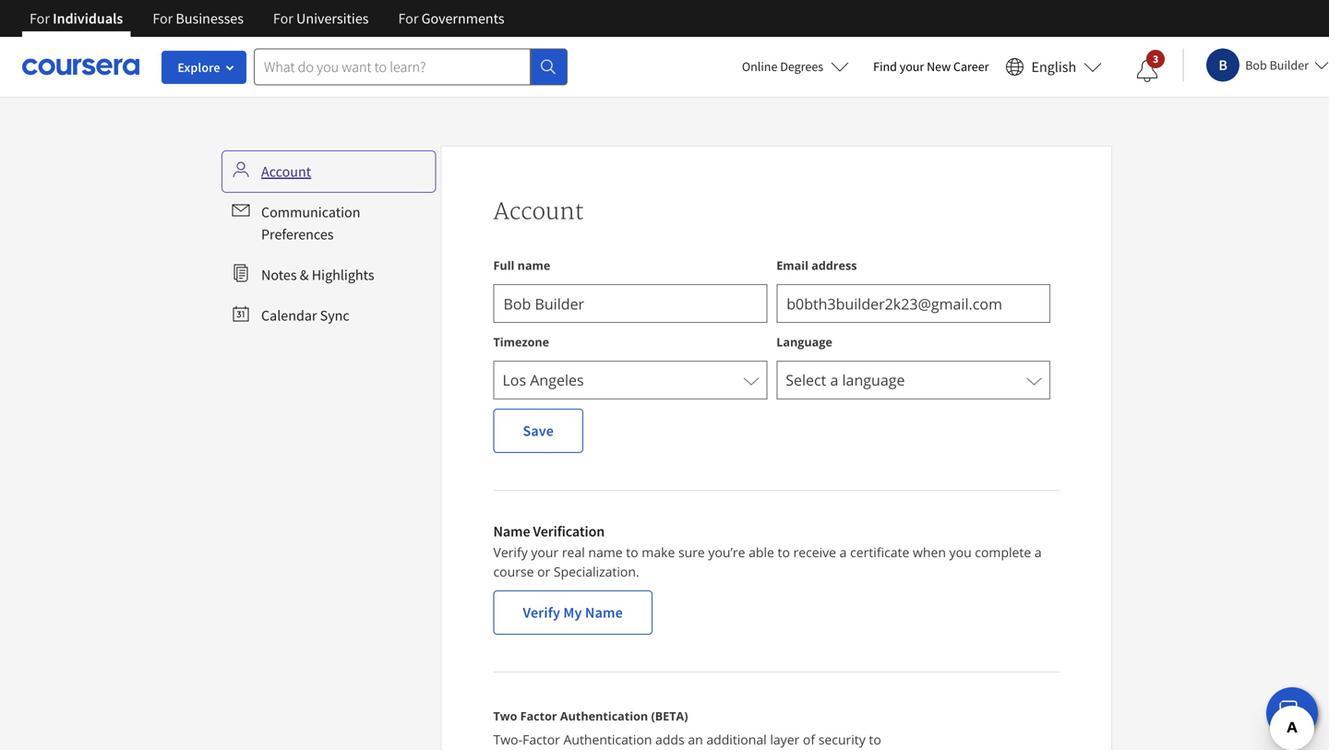 Task type: locate. For each thing, give the bounding box(es) containing it.
name
[[517, 258, 550, 273], [588, 544, 623, 561]]

account up full name
[[493, 198, 584, 226]]

menu
[[224, 153, 433, 334]]

0 horizontal spatial a
[[840, 544, 847, 561]]

your right find on the top of page
[[900, 58, 924, 75]]

email
[[776, 258, 809, 273]]

an
[[688, 731, 703, 749]]

to right able
[[778, 544, 790, 561]]

individuals
[[53, 9, 123, 28]]

Full name text field
[[493, 284, 767, 323]]

verify left the my
[[523, 604, 560, 622]]

What do you want to learn? text field
[[254, 48, 531, 85]]

communication
[[261, 203, 360, 222]]

0 vertical spatial your
[[900, 58, 924, 75]]

authentication left (beta)
[[560, 708, 648, 724]]

1 horizontal spatial your
[[900, 58, 924, 75]]

you
[[949, 544, 972, 561]]

for
[[30, 9, 50, 28], [153, 9, 173, 28], [273, 9, 293, 28], [398, 9, 418, 28]]

1 horizontal spatial account
[[493, 198, 584, 226]]

0 vertical spatial factor
[[520, 708, 557, 724]]

0 vertical spatial verify
[[493, 544, 528, 561]]

to left make
[[626, 544, 638, 561]]

0 horizontal spatial name
[[493, 522, 530, 541]]

for governments
[[398, 9, 505, 28]]

3 for from the left
[[273, 9, 293, 28]]

None search field
[[254, 48, 568, 85]]

name up course
[[493, 522, 530, 541]]

1 horizontal spatial a
[[1035, 544, 1042, 561]]

degrees
[[780, 58, 823, 75]]

for universities
[[273, 9, 369, 28]]

full
[[493, 258, 514, 273]]

0 vertical spatial name
[[517, 258, 550, 273]]

1 for from the left
[[30, 9, 50, 28]]

menu containing account
[[224, 153, 433, 334]]

for left universities
[[273, 9, 293, 28]]

0 vertical spatial account
[[261, 162, 311, 181]]

4 for from the left
[[398, 9, 418, 28]]

1 horizontal spatial name
[[588, 544, 623, 561]]

0 horizontal spatial account
[[261, 162, 311, 181]]

verify my name
[[523, 604, 623, 622]]

authentication
[[560, 708, 648, 724], [564, 731, 652, 749]]

timezone
[[493, 334, 549, 350]]

1 horizontal spatial name
[[585, 604, 623, 622]]

authentication left adds
[[564, 731, 652, 749]]

1 a from the left
[[840, 544, 847, 561]]

sync
[[320, 306, 350, 325]]

explore
[[178, 59, 220, 76]]

online
[[742, 58, 778, 75]]

calendar
[[261, 306, 317, 325]]

communication preferences
[[261, 203, 360, 244]]

calendar sync
[[261, 306, 350, 325]]

name up specialization. on the bottom left
[[588, 544, 623, 561]]

new
[[927, 58, 951, 75]]

1 vertical spatial name
[[588, 544, 623, 561]]

bob
[[1245, 57, 1267, 73]]

verify
[[493, 544, 528, 561], [523, 604, 560, 622]]

(beta)
[[651, 708, 688, 724]]

for up what do you want to learn? text box
[[398, 9, 418, 28]]

2 for from the left
[[153, 9, 173, 28]]

a right complete
[[1035, 544, 1042, 561]]

find your new career
[[873, 58, 989, 75]]

account link
[[224, 153, 433, 190]]

complete
[[975, 544, 1031, 561]]

1 vertical spatial factor
[[523, 731, 560, 749]]

1 vertical spatial account
[[493, 198, 584, 226]]

name
[[493, 522, 530, 541], [585, 604, 623, 622]]

1 vertical spatial your
[[531, 544, 559, 561]]

name right full
[[517, 258, 550, 273]]

career
[[953, 58, 989, 75]]

account
[[261, 162, 311, 181], [493, 198, 584, 226]]

&
[[300, 266, 309, 284]]

factor
[[520, 708, 557, 724], [523, 731, 560, 749]]

two-
[[493, 731, 523, 749]]

a right the receive
[[840, 544, 847, 561]]

0 vertical spatial name
[[493, 522, 530, 541]]

certificate
[[850, 544, 909, 561]]

name inside name verification verify your real name to make sure you're able to receive a certificate when you complete a course or specialization.
[[588, 544, 623, 561]]

0 horizontal spatial name
[[517, 258, 550, 273]]

to right the security on the right of the page
[[869, 731, 881, 749]]

for left individuals
[[30, 9, 50, 28]]

notes & highlights
[[261, 266, 374, 284]]

your
[[900, 58, 924, 75], [531, 544, 559, 561]]

find your new career link
[[864, 55, 998, 78]]

when
[[913, 544, 946, 561]]

calendar sync link
[[224, 297, 433, 334]]

additional
[[706, 731, 767, 749]]

your up or
[[531, 544, 559, 561]]

or
[[537, 563, 550, 581]]

two
[[493, 708, 517, 724]]

specialization.
[[554, 563, 639, 581]]

verify up course
[[493, 544, 528, 561]]

account up communication on the left of the page
[[261, 162, 311, 181]]

for left the businesses
[[153, 9, 173, 28]]

to inside two factor authentication (beta) two-factor authentication adds an additional layer of                 security to
[[869, 731, 881, 749]]

to
[[626, 544, 638, 561], [778, 544, 790, 561], [869, 731, 881, 749]]

banner navigation
[[15, 0, 519, 37]]

name right the my
[[585, 604, 623, 622]]

0 horizontal spatial your
[[531, 544, 559, 561]]

2 horizontal spatial to
[[869, 731, 881, 749]]

a
[[840, 544, 847, 561], [1035, 544, 1042, 561]]



Task type: vqa. For each thing, say whether or not it's contained in the screenshot.
the Help Center image
no



Task type: describe. For each thing, give the bounding box(es) containing it.
name verification verify your real name to make sure you're able to receive a certificate when you complete a course or specialization.
[[493, 522, 1042, 581]]

verify my name link
[[493, 591, 652, 635]]

2 a from the left
[[1035, 544, 1042, 561]]

save
[[523, 422, 554, 440]]

show notifications image
[[1136, 60, 1159, 82]]

universities
[[296, 9, 369, 28]]

online degrees button
[[727, 46, 864, 87]]

for for individuals
[[30, 9, 50, 28]]

for for businesses
[[153, 9, 173, 28]]

for individuals
[[30, 9, 123, 28]]

Email address text field
[[776, 284, 1050, 323]]

1 vertical spatial verify
[[523, 604, 560, 622]]

name inside name verification verify your real name to make sure you're able to receive a certificate when you complete a course or specialization.
[[493, 522, 530, 541]]

notes & highlights link
[[224, 257, 433, 294]]

governments
[[421, 9, 505, 28]]

verification
[[533, 522, 605, 541]]

layer
[[770, 731, 800, 749]]

builder
[[1270, 57, 1309, 73]]

receive
[[793, 544, 836, 561]]

preferences
[[261, 225, 334, 244]]

communication preferences link
[[224, 194, 433, 253]]

you're
[[708, 544, 745, 561]]

for for universities
[[273, 9, 293, 28]]

chat with us image
[[1277, 699, 1307, 728]]

email address
[[776, 258, 857, 273]]

coursera image
[[22, 52, 139, 81]]

adds
[[655, 731, 685, 749]]

real
[[562, 544, 585, 561]]

course
[[493, 563, 534, 581]]

bob builder
[[1245, 57, 1309, 73]]

two factor authentication (beta) two-factor authentication adds an additional layer of                 security to
[[493, 708, 902, 750]]

1 vertical spatial name
[[585, 604, 623, 622]]

online degrees
[[742, 58, 823, 75]]

0 vertical spatial authentication
[[560, 708, 648, 724]]

of
[[803, 731, 815, 749]]

english button
[[998, 37, 1110, 97]]

1 horizontal spatial to
[[778, 544, 790, 561]]

0 horizontal spatial to
[[626, 544, 638, 561]]

find
[[873, 58, 897, 75]]

save button
[[493, 409, 583, 453]]

3
[[1153, 52, 1159, 66]]

highlights
[[312, 266, 374, 284]]

businesses
[[176, 9, 244, 28]]

verify inside name verification verify your real name to make sure you're able to receive a certificate when you complete a course or specialization.
[[493, 544, 528, 561]]

notes
[[261, 266, 297, 284]]

explore button
[[162, 51, 246, 84]]

security
[[818, 731, 866, 749]]

make
[[642, 544, 675, 561]]

3 button
[[1122, 49, 1173, 93]]

sure
[[678, 544, 705, 561]]

b
[[1219, 56, 1228, 74]]

your inside name verification verify your real name to make sure you're able to receive a certificate when you complete a course or specialization.
[[531, 544, 559, 561]]

able
[[749, 544, 774, 561]]

english
[[1031, 58, 1076, 76]]

address
[[812, 258, 857, 273]]

for for governments
[[398, 9, 418, 28]]

my
[[563, 604, 582, 622]]

full name
[[493, 258, 550, 273]]

1 vertical spatial authentication
[[564, 731, 652, 749]]

language
[[776, 334, 832, 350]]

for businesses
[[153, 9, 244, 28]]



